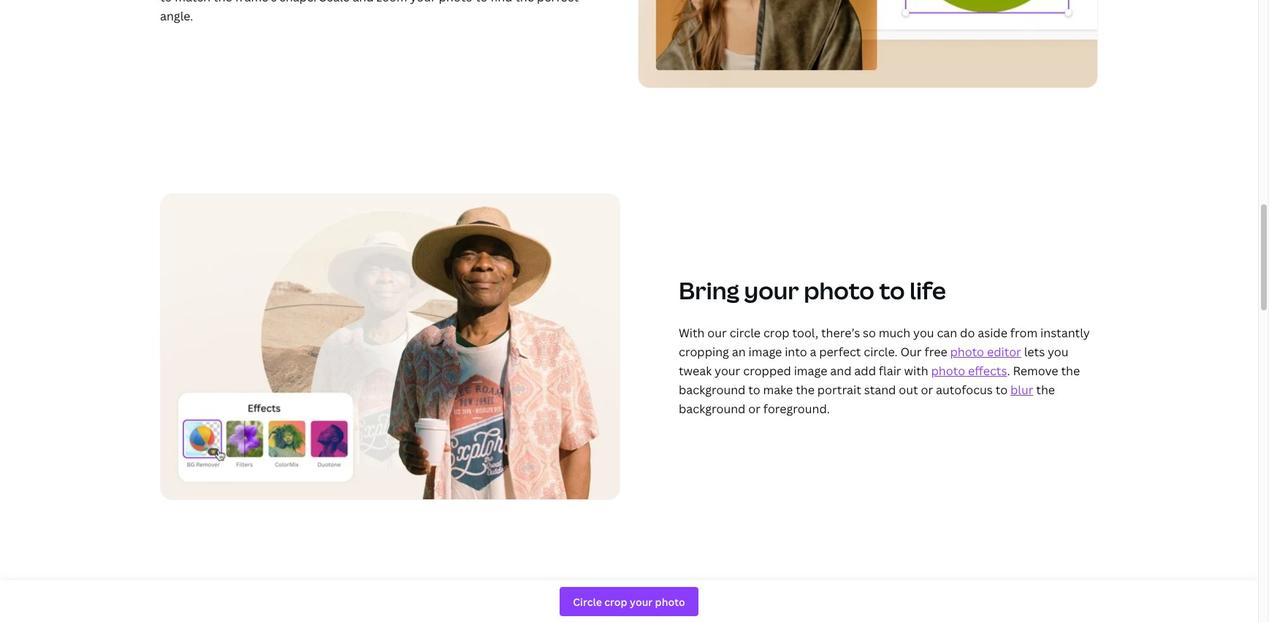 Task type: vqa. For each thing, say whether or not it's contained in the screenshot.
the right the Group
no



Task type: describe. For each thing, give the bounding box(es) containing it.
photo effects link
[[932, 363, 1008, 379]]

0 horizontal spatial to
[[749, 382, 761, 398]]

circle
[[730, 325, 761, 341]]

image inside the with our circle crop tool, there's so much you can do aside from instantly cropping an image into a perfect circle. our free
[[749, 344, 782, 360]]

cropping
[[679, 344, 729, 360]]

or inside . remove the background to make the portrait stand out or autofocus to
[[921, 382, 934, 398]]

.
[[1008, 363, 1011, 379]]

a
[[810, 344, 817, 360]]

free
[[925, 344, 948, 360]]

autofocus
[[936, 382, 993, 398]]

perfect
[[820, 344, 861, 360]]

circle crop feature card 3 image
[[160, 194, 621, 501]]

with our circle crop tool, there's so much you can do aside from instantly cropping an image into a perfect circle. our free
[[679, 325, 1090, 360]]

aside
[[978, 325, 1008, 341]]

much
[[879, 325, 911, 341]]

there's
[[822, 325, 860, 341]]

stand
[[864, 382, 896, 398]]

our
[[708, 325, 727, 341]]

do
[[961, 325, 975, 341]]

add
[[855, 363, 876, 379]]

with
[[905, 363, 929, 379]]

an
[[732, 344, 746, 360]]

tweak
[[679, 363, 712, 379]]

foreground.
[[764, 401, 830, 417]]

editor
[[987, 344, 1022, 360]]

remove
[[1013, 363, 1059, 379]]

background inside 'the background or foreground.'
[[679, 401, 746, 417]]

cropped
[[744, 363, 791, 379]]

photo for photo editor
[[951, 344, 985, 360]]

from
[[1011, 325, 1038, 341]]

photo for photo effects
[[932, 363, 966, 379]]

lets
[[1025, 344, 1045, 360]]

portrait
[[818, 382, 862, 398]]



Task type: locate. For each thing, give the bounding box(es) containing it.
bring your photo to life
[[679, 275, 946, 306]]

0 horizontal spatial image
[[749, 344, 782, 360]]

the
[[1062, 363, 1080, 379], [796, 382, 815, 398], [1037, 382, 1056, 398]]

1 vertical spatial background
[[679, 401, 746, 417]]

our
[[901, 344, 922, 360]]

so
[[863, 325, 876, 341]]

0 vertical spatial you
[[914, 325, 935, 341]]

instantly
[[1041, 325, 1090, 341]]

or inside 'the background or foreground.'
[[749, 401, 761, 417]]

to left life
[[880, 275, 905, 306]]

1 vertical spatial photo
[[951, 344, 985, 360]]

0 vertical spatial image
[[749, 344, 782, 360]]

0 horizontal spatial or
[[749, 401, 761, 417]]

your inside lets you tweak your cropped image and add flair with
[[715, 363, 741, 379]]

or right out
[[921, 382, 934, 398]]

2 vertical spatial photo
[[932, 363, 966, 379]]

blur
[[1011, 382, 1034, 398]]

photo effects
[[932, 363, 1008, 379]]

1 background from the top
[[679, 382, 746, 398]]

1 horizontal spatial the
[[1037, 382, 1056, 398]]

image
[[749, 344, 782, 360], [794, 363, 828, 379]]

your up the crop
[[745, 275, 799, 306]]

the down remove
[[1037, 382, 1056, 398]]

tool,
[[793, 325, 819, 341]]

0 vertical spatial photo
[[804, 275, 875, 306]]

you
[[914, 325, 935, 341], [1048, 344, 1069, 360]]

1 horizontal spatial you
[[1048, 344, 1069, 360]]

can
[[937, 325, 958, 341]]

the up foreground.
[[796, 382, 815, 398]]

2 background from the top
[[679, 401, 746, 417]]

crop
[[764, 325, 790, 341]]

effects
[[968, 363, 1008, 379]]

bring
[[679, 275, 740, 306]]

to down '.'
[[996, 382, 1008, 398]]

0 vertical spatial your
[[745, 275, 799, 306]]

photo up there's
[[804, 275, 875, 306]]

make
[[764, 382, 793, 398]]

1 vertical spatial you
[[1048, 344, 1069, 360]]

1 horizontal spatial to
[[880, 275, 905, 306]]

image down a
[[794, 363, 828, 379]]

or
[[921, 382, 934, 398], [749, 401, 761, 417]]

2 horizontal spatial to
[[996, 382, 1008, 398]]

1 horizontal spatial or
[[921, 382, 934, 398]]

circle.
[[864, 344, 898, 360]]

lets you tweak your cropped image and add flair with
[[679, 344, 1069, 379]]

photo editor link
[[951, 344, 1022, 360]]

1 horizontal spatial image
[[794, 363, 828, 379]]

0 horizontal spatial you
[[914, 325, 935, 341]]

0 vertical spatial or
[[921, 382, 934, 398]]

1 vertical spatial your
[[715, 363, 741, 379]]

0 vertical spatial background
[[679, 382, 746, 398]]

photo down the do
[[951, 344, 985, 360]]

the background or foreground.
[[679, 382, 1056, 417]]

you up free
[[914, 325, 935, 341]]

with
[[679, 325, 705, 341]]

. remove the background to make the portrait stand out or autofocus to
[[679, 363, 1080, 398]]

and
[[831, 363, 852, 379]]

image inside lets you tweak your cropped image and add flair with
[[794, 363, 828, 379]]

life
[[910, 275, 946, 306]]

to
[[880, 275, 905, 306], [749, 382, 761, 398], [996, 382, 1008, 398]]

you inside lets you tweak your cropped image and add flair with
[[1048, 344, 1069, 360]]

you down instantly
[[1048, 344, 1069, 360]]

into
[[785, 344, 807, 360]]

your
[[745, 275, 799, 306], [715, 363, 741, 379]]

or down cropped
[[749, 401, 761, 417]]

0 horizontal spatial the
[[796, 382, 815, 398]]

out
[[899, 382, 919, 398]]

background
[[679, 382, 746, 398], [679, 401, 746, 417]]

0 horizontal spatial your
[[715, 363, 741, 379]]

your down an
[[715, 363, 741, 379]]

blur link
[[1011, 382, 1034, 398]]

the inside 'the background or foreground.'
[[1037, 382, 1056, 398]]

the right remove
[[1062, 363, 1080, 379]]

1 vertical spatial or
[[749, 401, 761, 417]]

photo down free
[[932, 363, 966, 379]]

1 horizontal spatial your
[[745, 275, 799, 306]]

photo editor
[[951, 344, 1022, 360]]

to down cropped
[[749, 382, 761, 398]]

1 vertical spatial image
[[794, 363, 828, 379]]

you inside the with our circle crop tool, there's so much you can do aside from instantly cropping an image into a perfect circle. our free
[[914, 325, 935, 341]]

background inside . remove the background to make the portrait stand out or autofocus to
[[679, 382, 746, 398]]

flair
[[879, 363, 902, 379]]

image up cropped
[[749, 344, 782, 360]]

2 horizontal spatial the
[[1062, 363, 1080, 379]]

photo
[[804, 275, 875, 306], [951, 344, 985, 360], [932, 363, 966, 379]]



